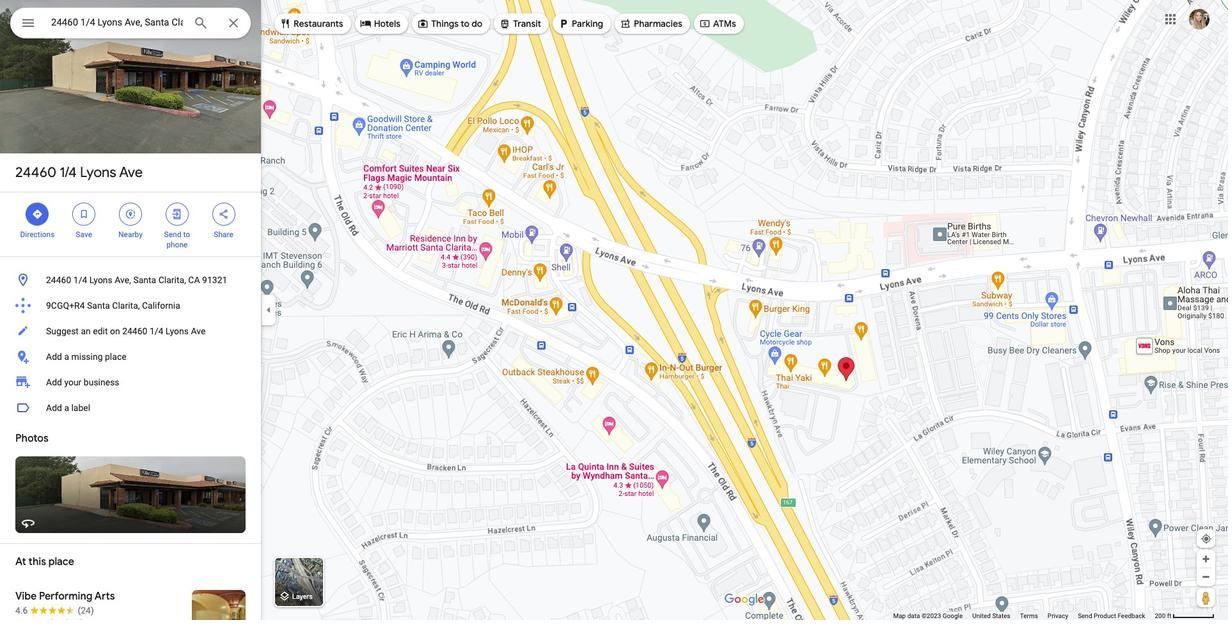 Task type: locate. For each thing, give the bounding box(es) containing it.
1 a from the top
[[64, 352, 69, 362]]

add for add a label
[[46, 403, 62, 413]]

performing
[[39, 591, 92, 603]]

photos
[[15, 433, 48, 445]]

ave
[[119, 164, 143, 182], [191, 326, 206, 337]]

things
[[431, 18, 459, 29]]

share
[[214, 230, 233, 239]]

lyons for ave,
[[89, 275, 112, 285]]

google account: michelle dermenjian  
(michelle.dermenjian@adept.ai) image
[[1189, 9, 1210, 29]]

on
[[110, 326, 120, 337]]

0 horizontal spatial santa
[[87, 301, 110, 311]]

0 vertical spatial clarita,
[[158, 275, 186, 285]]

0 vertical spatial 24460
[[15, 164, 56, 182]]

24460
[[15, 164, 56, 182], [46, 275, 71, 285], [122, 326, 147, 337]]

None field
[[51, 15, 183, 30]]

0 vertical spatial to
[[461, 18, 470, 29]]

send
[[164, 230, 181, 239], [1078, 613, 1092, 620]]

1 vertical spatial send
[[1078, 613, 1092, 620]]

place
[[105, 352, 126, 362], [48, 556, 74, 569]]

a left missing
[[64, 352, 69, 362]]


[[32, 207, 43, 221]]


[[171, 207, 183, 221]]

footer
[[893, 612, 1155, 621]]

200
[[1155, 613, 1166, 620]]

add inside add your business link
[[46, 377, 62, 388]]

1 vertical spatial 1/4
[[73, 275, 87, 285]]

1 vertical spatial a
[[64, 403, 69, 413]]

0 vertical spatial place
[[105, 352, 126, 362]]

1/4
[[60, 164, 77, 182], [73, 275, 87, 285], [150, 326, 163, 337]]

1 vertical spatial place
[[48, 556, 74, 569]]

data
[[908, 613, 920, 620]]

show your location image
[[1201, 534, 1212, 545]]

send inside send to phone
[[164, 230, 181, 239]]

your
[[64, 377, 81, 388]]

24460 1/4 lyons ave, santa clarita, ca 91321 button
[[0, 267, 261, 293]]

phone
[[166, 241, 188, 250]]

add left your
[[46, 377, 62, 388]]

1 horizontal spatial ave
[[191, 326, 206, 337]]

ave up 
[[119, 164, 143, 182]]

privacy
[[1048, 613, 1069, 620]]

2 add from the top
[[46, 377, 62, 388]]

add left label
[[46, 403, 62, 413]]

24460 right on
[[122, 326, 147, 337]]

0 vertical spatial send
[[164, 230, 181, 239]]

1 add from the top
[[46, 352, 62, 362]]

google
[[943, 613, 963, 620]]

clarita,
[[158, 275, 186, 285], [112, 301, 140, 311]]

do
[[472, 18, 483, 29]]

suggest an edit on 24460 1/4 lyons ave button
[[0, 319, 261, 344]]

0 horizontal spatial ave
[[119, 164, 143, 182]]

24460 inside button
[[122, 326, 147, 337]]

add down "suggest"
[[46, 352, 62, 362]]


[[78, 207, 90, 221]]

1 horizontal spatial send
[[1078, 613, 1092, 620]]

24460 up 9cgq+r4
[[46, 275, 71, 285]]


[[20, 14, 36, 32]]

0 horizontal spatial clarita,
[[112, 301, 140, 311]]

24460 inside button
[[46, 275, 71, 285]]

lyons inside 24460 1/4 lyons ave, santa clarita, ca 91321 button
[[89, 275, 112, 285]]

atms
[[713, 18, 736, 29]]

1 vertical spatial 24460
[[46, 275, 71, 285]]

1 vertical spatial santa
[[87, 301, 110, 311]]


[[499, 17, 511, 31]]

1 vertical spatial lyons
[[89, 275, 112, 285]]

ave inside button
[[191, 326, 206, 337]]

add inside add a label button
[[46, 403, 62, 413]]

nearby
[[118, 230, 143, 239]]

1/4 inside button
[[73, 275, 87, 285]]

to left do
[[461, 18, 470, 29]]

a left label
[[64, 403, 69, 413]]

a
[[64, 352, 69, 362], [64, 403, 69, 413]]

2 vertical spatial add
[[46, 403, 62, 413]]

footer containing map data ©2023 google
[[893, 612, 1155, 621]]

3 add from the top
[[46, 403, 62, 413]]

send inside button
[[1078, 613, 1092, 620]]

0 vertical spatial 1/4
[[60, 164, 77, 182]]

to up phone
[[183, 230, 190, 239]]

24460 for 24460 1/4 lyons ave, santa clarita, ca 91321
[[46, 275, 71, 285]]

send up phone
[[164, 230, 181, 239]]

91321
[[202, 275, 227, 285]]

1 vertical spatial clarita,
[[112, 301, 140, 311]]

suggest
[[46, 326, 79, 337]]

0 vertical spatial santa
[[133, 275, 156, 285]]

a for label
[[64, 403, 69, 413]]

24460 1/4 Lyons Ave, Santa Clarita, CA 91321 field
[[10, 8, 251, 38]]

santa up edit on the left bottom of page
[[87, 301, 110, 311]]

santa
[[133, 275, 156, 285], [87, 301, 110, 311]]

lyons up 
[[80, 164, 116, 182]]

1 horizontal spatial place
[[105, 352, 126, 362]]

to
[[461, 18, 470, 29], [183, 230, 190, 239]]

0 horizontal spatial place
[[48, 556, 74, 569]]

add your business
[[46, 377, 119, 388]]

at
[[15, 556, 26, 569]]

0 horizontal spatial send
[[164, 230, 181, 239]]

add your business link
[[0, 370, 261, 395]]

4.6
[[15, 606, 28, 616]]


[[125, 207, 136, 221]]

1 horizontal spatial to
[[461, 18, 470, 29]]

 search field
[[10, 8, 251, 41]]

2 vertical spatial 1/4
[[150, 326, 163, 337]]

0 horizontal spatial to
[[183, 230, 190, 239]]

2 a from the top
[[64, 403, 69, 413]]

1/4 inside button
[[150, 326, 163, 337]]

this
[[29, 556, 46, 569]]

add a label button
[[0, 395, 261, 421]]

0 vertical spatial lyons
[[80, 164, 116, 182]]

24460 up 
[[15, 164, 56, 182]]

1 horizontal spatial santa
[[133, 275, 156, 285]]

send product feedback button
[[1078, 612, 1146, 621]]

lyons
[[80, 164, 116, 182], [89, 275, 112, 285], [166, 326, 189, 337]]

united states button
[[973, 612, 1011, 621]]

terms button
[[1020, 612, 1038, 621]]

add
[[46, 352, 62, 362], [46, 377, 62, 388], [46, 403, 62, 413]]

 transit
[[499, 17, 541, 31]]

1 vertical spatial to
[[183, 230, 190, 239]]

santa right ave,
[[133, 275, 156, 285]]

send left product in the bottom of the page
[[1078, 613, 1092, 620]]

2 vertical spatial lyons
[[166, 326, 189, 337]]

united states
[[973, 613, 1011, 620]]

place right the "this"
[[48, 556, 74, 569]]

2 vertical spatial 24460
[[122, 326, 147, 337]]

9cgq+r4 santa clarita, california button
[[0, 293, 261, 319]]

add for add a missing place
[[46, 352, 62, 362]]

0 vertical spatial a
[[64, 352, 69, 362]]

1 vertical spatial ave
[[191, 326, 206, 337]]

lyons down california
[[166, 326, 189, 337]]

an
[[81, 326, 91, 337]]

lyons left ave,
[[89, 275, 112, 285]]

 restaurants
[[280, 17, 343, 31]]

clarita, left ca
[[158, 275, 186, 285]]

collapse side panel image
[[262, 303, 276, 317]]

add a missing place button
[[0, 344, 261, 370]]

show street view coverage image
[[1197, 589, 1216, 608]]

ave down ca
[[191, 326, 206, 337]]

200 ft button
[[1155, 613, 1215, 620]]

to inside  things to do
[[461, 18, 470, 29]]

 parking
[[558, 17, 603, 31]]

clarita, up suggest an edit on 24460 1/4 lyons ave
[[112, 301, 140, 311]]

map
[[893, 613, 906, 620]]

place down on
[[105, 352, 126, 362]]

0 vertical spatial add
[[46, 352, 62, 362]]

1 vertical spatial add
[[46, 377, 62, 388]]

1/4 for ave
[[60, 164, 77, 182]]

add inside add a missing place button
[[46, 352, 62, 362]]

1/4 for ave,
[[73, 275, 87, 285]]


[[558, 17, 569, 31]]

add for add your business
[[46, 377, 62, 388]]



Task type: vqa. For each thing, say whether or not it's contained in the screenshot.
2570 Santa Fe Ave Building
no



Task type: describe. For each thing, give the bounding box(es) containing it.
a for missing
[[64, 352, 69, 362]]

send for send to phone
[[164, 230, 181, 239]]

privacy button
[[1048, 612, 1069, 621]]

restaurants
[[294, 18, 343, 29]]

4.6 stars 24 reviews image
[[15, 605, 94, 617]]

california
[[142, 301, 180, 311]]

vibe
[[15, 591, 37, 603]]

 pharmacies
[[620, 17, 683, 31]]

layers
[[292, 593, 313, 602]]

lyons for ave
[[80, 164, 116, 182]]

©2023
[[922, 613, 941, 620]]

zoom out image
[[1202, 573, 1211, 582]]

missing
[[71, 352, 103, 362]]

edit
[[93, 326, 108, 337]]

none field inside the '24460 1/4 lyons ave, santa clarita, ca 91321' field
[[51, 15, 183, 30]]

at this place
[[15, 556, 74, 569]]

send for send product feedback
[[1078, 613, 1092, 620]]

 button
[[10, 8, 46, 41]]

24460 for 24460 1/4 lyons ave
[[15, 164, 56, 182]]

(24)
[[78, 606, 94, 616]]

transit
[[513, 18, 541, 29]]

ft
[[1167, 613, 1172, 620]]

map data ©2023 google
[[893, 613, 963, 620]]

states
[[993, 613, 1011, 620]]

save
[[76, 230, 92, 239]]

arts
[[95, 591, 115, 603]]

hotels
[[374, 18, 401, 29]]

lyons inside "suggest an edit on 24460 1/4 lyons ave" button
[[166, 326, 189, 337]]


[[417, 17, 429, 31]]

 things to do
[[417, 17, 483, 31]]

place inside add a missing place button
[[105, 352, 126, 362]]

ca
[[188, 275, 200, 285]]

24460 1/4 lyons ave
[[15, 164, 143, 182]]

1 horizontal spatial clarita,
[[158, 275, 186, 285]]

 atms
[[699, 17, 736, 31]]

google maps element
[[0, 0, 1228, 621]]

24460 1/4 lyons ave, santa clarita, ca 91321
[[46, 275, 227, 285]]

9cgq+r4
[[46, 301, 85, 311]]

actions for 24460 1/4 lyons ave region
[[0, 193, 261, 257]]

footer inside 'google maps' element
[[893, 612, 1155, 621]]

business
[[84, 377, 119, 388]]

vibe performing arts
[[15, 591, 115, 603]]

united
[[973, 613, 991, 620]]

zoom in image
[[1202, 555, 1211, 564]]

0 vertical spatial ave
[[119, 164, 143, 182]]

pharmacies
[[634, 18, 683, 29]]

200 ft
[[1155, 613, 1172, 620]]

directions
[[20, 230, 55, 239]]

suggest an edit on 24460 1/4 lyons ave
[[46, 326, 206, 337]]

24460 1/4 lyons ave main content
[[0, 0, 261, 621]]

to inside send to phone
[[183, 230, 190, 239]]


[[620, 17, 631, 31]]

label
[[71, 403, 90, 413]]

ave,
[[115, 275, 131, 285]]

add a label
[[46, 403, 90, 413]]


[[218, 207, 229, 221]]


[[699, 17, 711, 31]]

parking
[[572, 18, 603, 29]]

send product feedback
[[1078, 613, 1146, 620]]

terms
[[1020, 613, 1038, 620]]

 hotels
[[360, 17, 401, 31]]

feedback
[[1118, 613, 1146, 620]]

add a missing place
[[46, 352, 126, 362]]

send to phone
[[164, 230, 190, 250]]


[[360, 17, 372, 31]]

9cgq+r4 santa clarita, california
[[46, 301, 180, 311]]


[[280, 17, 291, 31]]

product
[[1094, 613, 1116, 620]]



